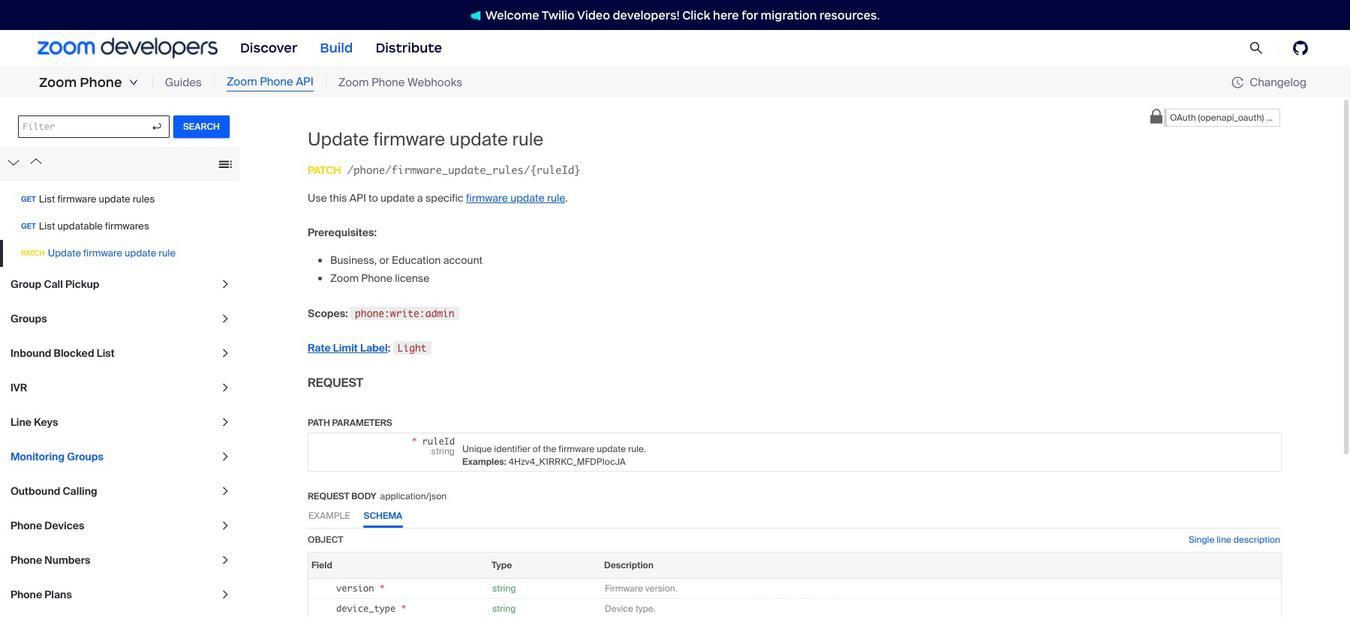 Task type: locate. For each thing, give the bounding box(es) containing it.
changelog link
[[1232, 75, 1307, 90]]

line
[[1217, 534, 1232, 546]]

3 zoom from the left
[[338, 75, 369, 90]]

zoom phone webhooks link
[[338, 74, 463, 91]]

2 phone from the left
[[260, 75, 293, 90]]

request left body
[[308, 491, 350, 503]]

zoom phone api
[[227, 75, 314, 90]]

1 vertical spatial string
[[493, 603, 516, 615]]

1 phone from the left
[[80, 74, 122, 91]]

zoom phone webhooks
[[338, 75, 463, 90]]

search image
[[1250, 41, 1264, 55], [1250, 41, 1264, 55]]

1 zoom from the left
[[39, 74, 77, 91]]

zoom for zoom phone webhooks
[[338, 75, 369, 90]]

zoom inside "link"
[[227, 75, 257, 90]]

notification image
[[471, 10, 486, 21]]

github image
[[1294, 41, 1309, 56], [1294, 41, 1309, 56]]

* for version *
[[380, 583, 385, 594]]

*
[[380, 583, 385, 594], [401, 603, 407, 615]]

application/json
[[380, 491, 447, 503]]

parameters
[[332, 417, 392, 429]]

1 request from the top
[[308, 375, 364, 391]]

object
[[308, 534, 343, 546]]

request up path parameters
[[308, 375, 364, 391]]

request
[[308, 375, 364, 391], [308, 491, 350, 503]]

phone left api on the top left
[[260, 75, 293, 90]]

phone for zoom phone api
[[260, 75, 293, 90]]

path parameters
[[308, 417, 392, 429]]

welcome
[[486, 8, 540, 22]]

string
[[493, 583, 516, 595], [493, 603, 516, 615]]

0 vertical spatial request
[[308, 375, 364, 391]]

* right device_type
[[401, 603, 407, 615]]

body
[[352, 491, 377, 503]]

0 vertical spatial *
[[380, 583, 385, 594]]

0 horizontal spatial *
[[380, 583, 385, 594]]

2 string from the top
[[493, 603, 516, 615]]

1 vertical spatial request
[[308, 491, 350, 503]]

2 request from the top
[[308, 491, 350, 503]]

phone left down image
[[80, 74, 122, 91]]

1 horizontal spatial zoom
[[227, 75, 257, 90]]

zoom developer logo image
[[38, 38, 218, 58]]

welcome twilio video developers! click here for migration resources.
[[486, 8, 880, 22]]

2 horizontal spatial phone
[[372, 75, 405, 90]]

for
[[742, 8, 758, 22]]

request for request
[[308, 375, 364, 391]]

2 zoom from the left
[[227, 75, 257, 90]]

notification image
[[471, 10, 481, 21]]

phone left the webhooks
[[372, 75, 405, 90]]

0 horizontal spatial phone
[[80, 74, 122, 91]]

device_type *
[[336, 603, 407, 615]]

twilio
[[542, 8, 575, 22]]

1 vertical spatial *
[[401, 603, 407, 615]]

phone
[[80, 74, 122, 91], [260, 75, 293, 90], [372, 75, 405, 90]]

phone inside "link"
[[260, 75, 293, 90]]

here
[[713, 8, 739, 22]]

1 horizontal spatial *
[[401, 603, 407, 615]]

resources.
[[820, 8, 880, 22]]

migration
[[761, 8, 817, 22]]

down image
[[129, 78, 138, 87]]

1 horizontal spatial phone
[[260, 75, 293, 90]]

click
[[683, 8, 711, 22]]

history image
[[1232, 77, 1244, 89]]

2 horizontal spatial zoom
[[338, 75, 369, 90]]

phone for zoom phone
[[80, 74, 122, 91]]

1 string from the top
[[493, 583, 516, 595]]

path
[[308, 417, 330, 429]]

request body application/json
[[308, 491, 447, 503]]

guides link
[[165, 74, 202, 91]]

3 phone from the left
[[372, 75, 405, 90]]

0 vertical spatial string
[[493, 583, 516, 595]]

* up device_type * at the left bottom of the page
[[380, 583, 385, 594]]

0 horizontal spatial zoom
[[39, 74, 77, 91]]

video
[[577, 8, 610, 22]]

zoom
[[39, 74, 77, 91], [227, 75, 257, 90], [338, 75, 369, 90]]



Task type: describe. For each thing, give the bounding box(es) containing it.
request for request body application/json
[[308, 491, 350, 503]]

history image
[[1232, 77, 1250, 89]]

welcome twilio video developers! click here for migration resources. link
[[455, 7, 895, 23]]

webhooks
[[408, 75, 463, 90]]

zoom for zoom phone
[[39, 74, 77, 91]]

changelog
[[1250, 75, 1307, 90]]

version
[[336, 583, 374, 594]]

zoom for zoom phone api
[[227, 75, 257, 90]]

string for version *
[[493, 583, 516, 595]]

guides
[[165, 75, 202, 90]]

zoom phone api link
[[227, 74, 314, 91]]

zoom phone
[[39, 74, 122, 91]]

version *
[[336, 583, 385, 594]]

type
[[492, 560, 512, 572]]

description
[[1234, 534, 1281, 546]]

api
[[296, 75, 314, 90]]

single
[[1189, 534, 1215, 546]]

string for device_type *
[[493, 603, 516, 615]]

phone for zoom phone webhooks
[[372, 75, 405, 90]]

field
[[312, 560, 332, 572]]

device_type
[[336, 603, 396, 615]]

single line description
[[1189, 534, 1281, 546]]

* for device_type *
[[401, 603, 407, 615]]

developers!
[[613, 8, 680, 22]]



